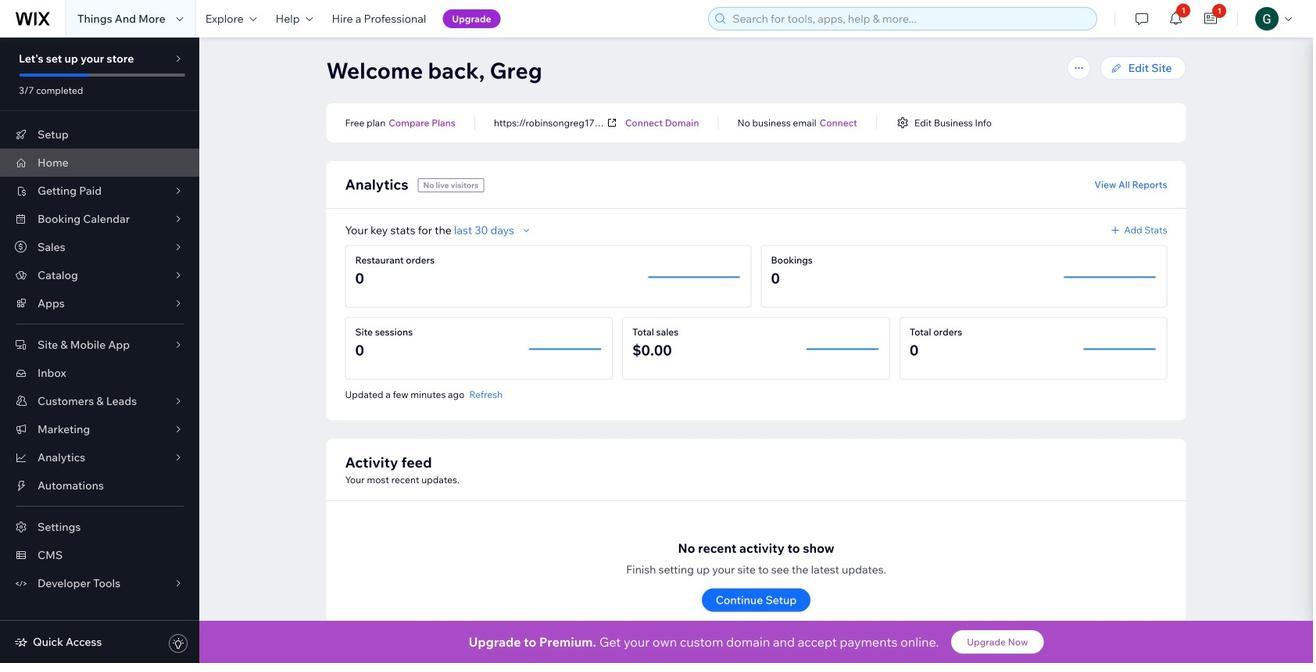Task type: describe. For each thing, give the bounding box(es) containing it.
sidebar element
[[0, 38, 199, 663]]

Search for tools, apps, help & more... field
[[728, 8, 1093, 30]]



